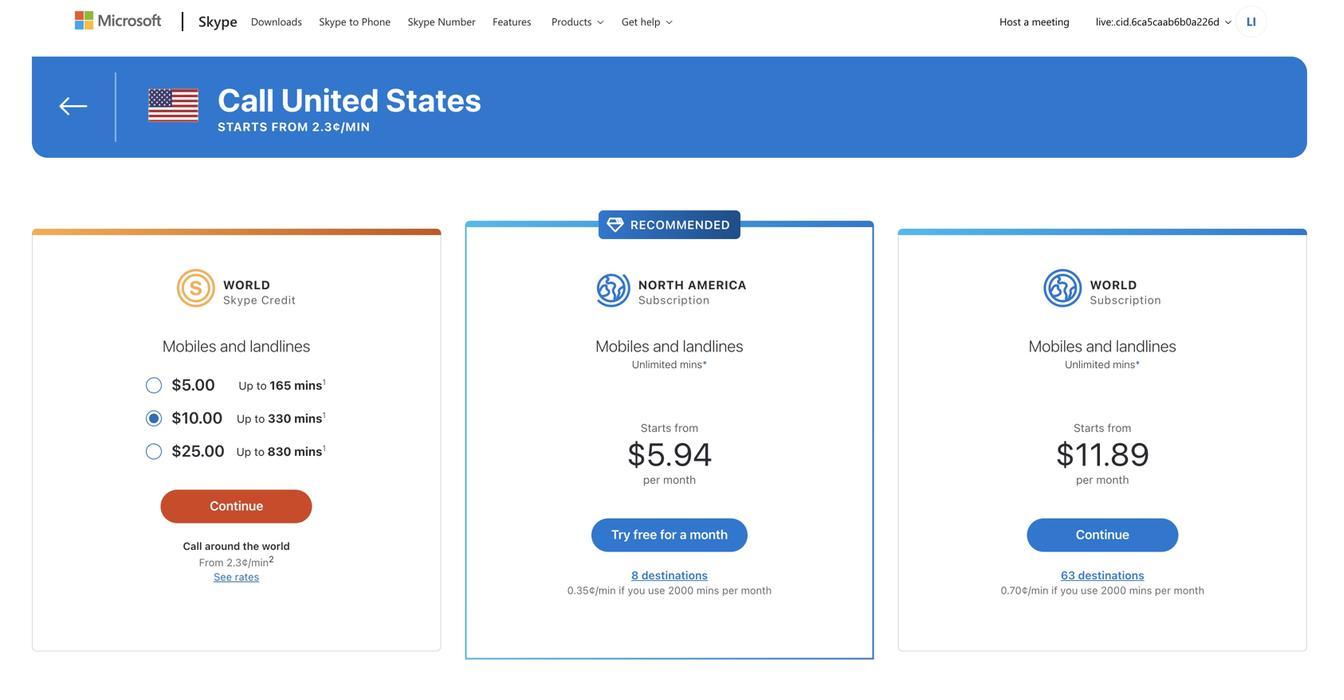 Task type: locate. For each thing, give the bounding box(es) containing it.
continue link
[[161, 490, 312, 524], [1027, 519, 1179, 552]]

recommended
[[631, 218, 731, 232]]

2000
[[668, 584, 694, 596], [1101, 584, 1127, 596]]

1 link right the '830'
[[322, 444, 326, 453]]

* link down north america subscription on the top
[[703, 359, 707, 371]]

and down north america subscription on the top
[[653, 337, 679, 355]]

starts for $11.89
[[1074, 422, 1105, 435]]

1 1 link from the top
[[322, 378, 326, 387]]

landlines down north america subscription on the top
[[683, 337, 744, 355]]

1 landlines from the left
[[250, 337, 310, 355]]

0 horizontal spatial call
[[183, 540, 202, 552]]

63
[[1061, 569, 1076, 582]]

1 horizontal spatial continue
[[1076, 527, 1130, 542]]

to
[[349, 14, 359, 28], [256, 379, 267, 392], [255, 412, 265, 426], [254, 445, 265, 459]]

830
[[268, 445, 291, 459]]

mobiles
[[163, 337, 216, 355], [596, 337, 650, 355], [1029, 337, 1083, 355]]

month for for
[[690, 527, 728, 542]]

0 vertical spatial call
[[218, 81, 274, 118]]

call right united states image
[[218, 81, 274, 118]]

0 horizontal spatial *
[[703, 359, 707, 371]]

1 horizontal spatial continue link
[[1027, 519, 1179, 552]]

microsoft image
[[75, 11, 161, 30]]

1 horizontal spatial a
[[1024, 14, 1029, 28]]

from
[[271, 120, 309, 134], [675, 422, 699, 435], [1108, 422, 1132, 435]]

starts
[[218, 120, 268, 134], [641, 422, 672, 435], [1074, 422, 1105, 435]]

330
[[268, 412, 291, 426]]

* for $11.89
[[1136, 359, 1141, 371]]

1 use from the left
[[648, 584, 665, 596]]

0.35¢/min
[[567, 584, 616, 596]]

to left the '830'
[[254, 445, 265, 459]]

1 link right 330
[[322, 411, 326, 420]]

if inside 8 destinations 0.35¢/min if you use 2000 mins per month
[[619, 584, 625, 596]]

0 horizontal spatial continue link
[[161, 490, 312, 524]]

a
[[1024, 14, 1029, 28], [680, 527, 687, 542]]

credit
[[261, 294, 296, 307]]

if right "0.70¢/min"
[[1052, 584, 1058, 596]]

* for $5.94
[[703, 359, 707, 371]]

1 vertical spatial 1 link
[[322, 411, 326, 420]]

1 vertical spatial up
[[237, 412, 252, 426]]

1 1 from the top
[[322, 378, 326, 387]]

if inside 63 destinations 0.70¢/min if you use 2000 mins per month
[[1052, 584, 1058, 596]]

None radio
[[146, 400, 327, 433]]

destinations inside 63 destinations 0.70¢/min if you use 2000 mins per month
[[1078, 569, 1145, 582]]

up
[[239, 379, 253, 392], [237, 412, 252, 426], [236, 445, 251, 459]]

0 horizontal spatial you
[[628, 584, 645, 596]]

1 vertical spatial call
[[183, 540, 202, 552]]

skype inside world skype credit
[[223, 294, 258, 307]]

skype link
[[191, 1, 242, 44]]

0 horizontal spatial mobiles
[[163, 337, 216, 355]]

starts from $5.94 per month
[[627, 422, 713, 487]]

call around the world from 2.3¢/min 2 see rates
[[183, 540, 290, 583]]

3 1 link from the top
[[322, 444, 326, 453]]

skype
[[199, 11, 237, 30], [319, 14, 346, 28], [408, 14, 435, 28], [223, 294, 258, 307]]

0 horizontal spatial 2.3¢/min
[[227, 557, 269, 568]]

products
[[552, 14, 592, 28]]

starts right united states image
[[218, 120, 268, 134]]

for
[[660, 527, 677, 542]]

1 you from the left
[[628, 584, 645, 596]]

1 horizontal spatial 2000
[[1101, 584, 1127, 596]]

per inside 8 destinations 0.35¢/min if you use 2000 mins per month
[[722, 584, 738, 596]]

world for world subscription
[[1090, 278, 1138, 292]]

2.3¢/min
[[312, 120, 370, 134], [227, 557, 269, 568]]

north america subscription
[[639, 278, 747, 307]]

up for $10.00
[[237, 412, 252, 426]]

world inside world skype credit
[[223, 278, 271, 292]]

8 destinations button
[[631, 569, 708, 582]]

none radio containing $5.00
[[146, 367, 327, 400]]

destinations inside 8 destinations 0.35¢/min if you use 2000 mins per month
[[642, 569, 708, 582]]

world
[[223, 278, 271, 292], [1090, 278, 1138, 292]]

continue link up around at the bottom left
[[161, 490, 312, 524]]

2 horizontal spatial and
[[1087, 337, 1113, 355]]

up inside the "up to 330 mins 1"
[[237, 412, 252, 426]]

2 1 from the top
[[322, 411, 326, 420]]

1 right 330
[[322, 411, 326, 420]]

starts inside starts from $11.89 per month
[[1074, 422, 1105, 435]]

starts up $11.89
[[1074, 422, 1105, 435]]

1 mobiles and landlines unlimited mins * from the left
[[596, 337, 744, 371]]

landlines
[[250, 337, 310, 355], [683, 337, 744, 355], [1116, 337, 1177, 355]]

1 inside up to 830 mins 1
[[322, 444, 326, 453]]

up to 830 mins 1
[[236, 444, 326, 459]]

none radio containing $10.00
[[146, 400, 327, 433]]

1 horizontal spatial and
[[653, 337, 679, 355]]

see
[[214, 571, 232, 583]]

1 horizontal spatial use
[[1081, 584, 1098, 596]]

use inside 8 destinations 0.35¢/min if you use 2000 mins per month
[[648, 584, 665, 596]]

up up $10.00 up to 330 mins element at bottom
[[239, 379, 253, 392]]

call up the 'from'
[[183, 540, 202, 552]]

1 horizontal spatial world
[[1090, 278, 1138, 292]]

use
[[648, 584, 665, 596], [1081, 584, 1098, 596]]

None radio
[[146, 367, 327, 400], [146, 433, 327, 466]]

2 world from the left
[[1090, 278, 1138, 292]]

destinations for $11.89
[[1078, 569, 1145, 582]]

and down world subscription
[[1087, 337, 1113, 355]]

mins down north america subscription on the top
[[680, 359, 703, 371]]

and
[[220, 337, 246, 355], [653, 337, 679, 355], [1087, 337, 1113, 355]]

1 link
[[322, 378, 326, 387], [322, 411, 326, 420], [322, 444, 326, 453]]

a right host
[[1024, 14, 1029, 28]]

0 horizontal spatial use
[[648, 584, 665, 596]]

united states image
[[148, 81, 199, 131]]

try free for a month link
[[591, 519, 748, 552]]

up to 330 mins 1
[[237, 411, 326, 426]]

call
[[218, 81, 274, 118], [183, 540, 202, 552]]

1 horizontal spatial * link
[[1136, 359, 1141, 371]]

0 horizontal spatial mobiles and landlines unlimited mins *
[[596, 337, 744, 371]]

mins down the 63 destinations button
[[1130, 584, 1152, 596]]

call inside call united states starts from 2.3¢/min
[[218, 81, 274, 118]]

8
[[631, 569, 639, 582]]

continue up around at the bottom left
[[210, 499, 263, 514]]

1 inside the "up to 330 mins 1"
[[322, 411, 326, 420]]

get help button
[[612, 1, 685, 42]]

continue link up the 63 destinations button
[[1027, 519, 1179, 552]]

starts from $11.89 per month
[[1056, 422, 1150, 487]]

1 right 165
[[322, 378, 326, 387]]

0 horizontal spatial subscription
[[639, 294, 710, 307]]

0 vertical spatial none radio
[[146, 367, 327, 400]]

2.3¢/min for around
[[227, 557, 269, 568]]

mobiles and landlines unlimited mins * down world subscription
[[1029, 337, 1177, 371]]

1 horizontal spatial *
[[1136, 359, 1141, 371]]

1 inside up to 165 mins 1
[[322, 378, 326, 387]]

mobiles and landlines unlimited mins * down north america subscription on the top
[[596, 337, 744, 371]]

1 link inside $25.00 up to 830 mins element
[[322, 444, 326, 453]]

2 if from the left
[[1052, 584, 1058, 596]]

from inside starts from $5.94 per month
[[675, 422, 699, 435]]

if for $5.94
[[619, 584, 625, 596]]

1 vertical spatial none radio
[[146, 433, 327, 466]]

0 vertical spatial continue
[[210, 499, 263, 514]]

landlines for $5.94
[[683, 337, 744, 355]]

continue up the 63 destinations button
[[1076, 527, 1130, 542]]

mins inside 63 destinations 0.70¢/min if you use 2000 mins per month
[[1130, 584, 1152, 596]]

1 horizontal spatial you
[[1061, 584, 1078, 596]]

landlines up up to 165 mins 1
[[250, 337, 310, 355]]

0 horizontal spatial landlines
[[250, 337, 310, 355]]

2.3¢/min inside call united states starts from 2.3¢/min
[[312, 120, 370, 134]]

back to international subscriptions image
[[57, 91, 89, 123]]

1 world from the left
[[223, 278, 271, 292]]

2 mobiles from the left
[[596, 337, 650, 355]]

* down north america subscription on the top
[[703, 359, 707, 371]]

2 use from the left
[[1081, 584, 1098, 596]]

0 vertical spatial 2.3¢/min
[[312, 120, 370, 134]]

*
[[703, 359, 707, 371], [1136, 359, 1141, 371]]

1 * from the left
[[703, 359, 707, 371]]

to for $10.00
[[255, 412, 265, 426]]

1 horizontal spatial from
[[675, 422, 699, 435]]

mobiles for $5.94
[[596, 337, 650, 355]]

you down 63
[[1061, 584, 1078, 596]]

2 destinations from the left
[[1078, 569, 1145, 582]]

1 destinations from the left
[[642, 569, 708, 582]]

1 vertical spatial 2.3¢/min
[[227, 557, 269, 568]]

call united states starts from 2.3¢/min
[[218, 81, 482, 134]]

3 1 from the top
[[322, 444, 326, 453]]

2 mobiles and landlines unlimited mins * from the left
[[1029, 337, 1177, 371]]

1 none radio from the top
[[146, 367, 327, 400]]

8 destinations 0.35¢/min if you use 2000 mins per month
[[567, 569, 772, 596]]

2000 down the 63 destinations button
[[1101, 584, 1127, 596]]

a right for
[[680, 527, 687, 542]]

1 and from the left
[[220, 337, 246, 355]]

around
[[205, 540, 240, 552]]

mins right 330
[[294, 412, 322, 426]]

subscription inside north america subscription
[[639, 294, 710, 307]]

starts inside starts from $5.94 per month
[[641, 422, 672, 435]]

2 * link from the left
[[1136, 359, 1141, 371]]

2 vertical spatial 1 link
[[322, 444, 326, 453]]

2.3¢/min up the rates
[[227, 557, 269, 568]]

mins right 165
[[294, 379, 322, 392]]

1 for $5.00
[[322, 378, 326, 387]]

1 * link from the left
[[703, 359, 707, 371]]

mins down 8 destinations button
[[697, 584, 720, 596]]

mins right the '830'
[[294, 445, 322, 459]]

1 horizontal spatial mobiles
[[596, 337, 650, 355]]

you down 8
[[628, 584, 645, 596]]

up inside up to 830 mins 1
[[236, 445, 251, 459]]

per
[[643, 473, 660, 487], [1077, 473, 1094, 487], [722, 584, 738, 596], [1155, 584, 1171, 596]]

2 subscription from the left
[[1090, 294, 1162, 307]]

mobiles and landlines unlimited mins *
[[596, 337, 744, 371], [1029, 337, 1177, 371]]

1 vertical spatial a
[[680, 527, 687, 542]]

$5.00 up to 165 mins element
[[172, 367, 327, 400]]

2.3¢/min inside call around the world from 2.3¢/min 2 see rates
[[227, 557, 269, 568]]

month inside starts from $5.94 per month
[[663, 473, 696, 487]]

* down world subscription
[[1136, 359, 1141, 371]]

and up $5.00 up to 165 mins radio
[[220, 337, 246, 355]]

0 vertical spatial 1 link
[[322, 378, 326, 387]]

2 2000 from the left
[[1101, 584, 1127, 596]]

landlines for $11.89
[[1116, 337, 1177, 355]]

from up $11.89
[[1108, 422, 1132, 435]]

call inside call around the world from 2.3¢/min 2 see rates
[[183, 540, 202, 552]]

2 vertical spatial 1
[[322, 444, 326, 453]]

mins inside up to 165 mins 1
[[294, 379, 322, 392]]

month inside 63 destinations 0.70¢/min if you use 2000 mins per month
[[1174, 584, 1205, 596]]

2 none radio from the top
[[146, 433, 327, 466]]

2000 inside 63 destinations 0.70¢/min if you use 2000 mins per month
[[1101, 584, 1127, 596]]

0 horizontal spatial starts
[[218, 120, 268, 134]]

from for $11.89
[[1108, 422, 1132, 435]]

1 2000 from the left
[[668, 584, 694, 596]]

1 horizontal spatial landlines
[[683, 337, 744, 355]]

mins inside 8 destinations 0.35¢/min if you use 2000 mins per month
[[697, 584, 720, 596]]

0 horizontal spatial destinations
[[642, 569, 708, 582]]

to left 330
[[255, 412, 265, 426]]

2 * from the left
[[1136, 359, 1141, 371]]

use inside 63 destinations 0.70¢/min if you use 2000 mins per month
[[1081, 584, 1098, 596]]

skype number link
[[401, 1, 483, 39]]

1 for $10.00
[[322, 411, 326, 420]]

world inside world subscription
[[1090, 278, 1138, 292]]

to left 165
[[256, 379, 267, 392]]

none radio $5.00 up to 165 mins
[[146, 367, 327, 400]]

1 horizontal spatial 2.3¢/min
[[312, 120, 370, 134]]

1 link right 165
[[322, 378, 326, 387]]

2 unlimited from the left
[[1065, 359, 1111, 371]]

to inside the "up to 330 mins 1"
[[255, 412, 265, 426]]

0 horizontal spatial world
[[223, 278, 271, 292]]

2000 for $5.94
[[668, 584, 694, 596]]

2 1 link from the top
[[322, 411, 326, 420]]

if right 0.35¢/min
[[619, 584, 625, 596]]

host
[[1000, 14, 1021, 28]]

2 horizontal spatial starts
[[1074, 422, 1105, 435]]

skype inside "skype" link
[[199, 11, 237, 30]]

1 horizontal spatial if
[[1052, 584, 1058, 596]]

2 and from the left
[[653, 337, 679, 355]]

destinations right 63
[[1078, 569, 1145, 582]]

mins inside the "up to 330 mins 1"
[[294, 412, 322, 426]]

1 horizontal spatial destinations
[[1078, 569, 1145, 582]]

skype left number
[[408, 14, 435, 28]]

from inside starts from $11.89 per month
[[1108, 422, 1132, 435]]

use down 8 destinations button
[[648, 584, 665, 596]]

continue for world subscription
[[1076, 527, 1130, 542]]

1 vertical spatial continue
[[1076, 527, 1130, 542]]

1 if from the left
[[619, 584, 625, 596]]

skype inside 'link'
[[408, 14, 435, 28]]

month for $11.89
[[1097, 473, 1129, 487]]

2 you from the left
[[1061, 584, 1078, 596]]

up left the '830'
[[236, 445, 251, 459]]

month
[[663, 473, 696, 487], [1097, 473, 1129, 487], [690, 527, 728, 542], [741, 584, 772, 596], [1174, 584, 1205, 596]]

call for united
[[218, 81, 274, 118]]

1 horizontal spatial starts
[[641, 422, 672, 435]]

skype left credit
[[223, 294, 258, 307]]

month inside 8 destinations 0.35¢/min if you use 2000 mins per month
[[741, 584, 772, 596]]

up up $25.00 up to 830 mins element in the left bottom of the page
[[237, 412, 252, 426]]

if
[[619, 584, 625, 596], [1052, 584, 1058, 596]]

subscription
[[639, 294, 710, 307], [1090, 294, 1162, 307]]

1 link inside $5.00 up to 165 mins element
[[322, 378, 326, 387]]

destinations
[[642, 569, 708, 582], [1078, 569, 1145, 582]]

downloads
[[251, 14, 302, 28]]

landlines down world subscription
[[1116, 337, 1177, 355]]

skype to phone link
[[312, 1, 398, 39]]

per inside 63 destinations 0.70¢/min if you use 2000 mins per month
[[1155, 584, 1171, 596]]

from down united
[[271, 120, 309, 134]]

you inside 63 destinations 0.70¢/min if you use 2000 mins per month
[[1061, 584, 1078, 596]]

0 horizontal spatial 2000
[[668, 584, 694, 596]]

2.3¢/min for united
[[312, 120, 370, 134]]

0 horizontal spatial a
[[680, 527, 687, 542]]

use down the 63 destinations button
[[1081, 584, 1098, 596]]

mobiles and landlines unlimited mins * for $11.89
[[1029, 337, 1177, 371]]

you inside 8 destinations 0.35¢/min if you use 2000 mins per month
[[628, 584, 645, 596]]

0 horizontal spatial and
[[220, 337, 246, 355]]

continue
[[210, 499, 263, 514], [1076, 527, 1130, 542]]

get help
[[622, 14, 661, 28]]

destinations right 8
[[642, 569, 708, 582]]

* link for $11.89
[[1136, 359, 1141, 371]]

none radio containing $25.00
[[146, 433, 327, 466]]

skype inside skype to phone link
[[319, 14, 346, 28]]

1 horizontal spatial subscription
[[1090, 294, 1162, 307]]

3 and from the left
[[1087, 337, 1113, 355]]

3 mobiles from the left
[[1029, 337, 1083, 355]]

skype number
[[408, 14, 476, 28]]

1 unlimited from the left
[[632, 359, 677, 371]]

1 horizontal spatial call
[[218, 81, 274, 118]]

2.3¢/min down united
[[312, 120, 370, 134]]

month inside starts from $11.89 per month
[[1097, 473, 1129, 487]]

unlimited
[[632, 359, 677, 371], [1065, 359, 1111, 371]]

3 landlines from the left
[[1116, 337, 1177, 355]]

you
[[628, 584, 645, 596], [1061, 584, 1078, 596]]

per inside starts from $5.94 per month
[[643, 473, 660, 487]]

0 horizontal spatial from
[[271, 120, 309, 134]]

up inside up to 165 mins 1
[[239, 379, 253, 392]]

mins
[[680, 359, 703, 371], [1113, 359, 1136, 371], [294, 379, 322, 392], [294, 412, 322, 426], [294, 445, 322, 459], [697, 584, 720, 596], [1130, 584, 1152, 596]]

1 right the '830'
[[322, 444, 326, 453]]

1 link inside $10.00 up to 330 mins element
[[322, 411, 326, 420]]

to inside up to 165 mins 1
[[256, 379, 267, 392]]

1 horizontal spatial mobiles and landlines unlimited mins *
[[1029, 337, 1177, 371]]

skype left phone
[[319, 14, 346, 28]]

0 horizontal spatial unlimited
[[632, 359, 677, 371]]

2 landlines from the left
[[683, 337, 744, 355]]

2 horizontal spatial mobiles
[[1029, 337, 1083, 355]]

mins inside up to 830 mins 1
[[294, 445, 322, 459]]

from up $5.94
[[675, 422, 699, 435]]

1 vertical spatial 1
[[322, 411, 326, 420]]

2 horizontal spatial landlines
[[1116, 337, 1177, 355]]

to inside up to 830 mins 1
[[254, 445, 265, 459]]

1
[[322, 378, 326, 387], [322, 411, 326, 420], [322, 444, 326, 453]]

2 vertical spatial up
[[236, 445, 251, 459]]

0 horizontal spatial continue
[[210, 499, 263, 514]]

0 horizontal spatial * link
[[703, 359, 707, 371]]

skype left downloads
[[199, 11, 237, 30]]

1 mobiles from the left
[[163, 337, 216, 355]]

1 horizontal spatial unlimited
[[1065, 359, 1111, 371]]

2000 inside 8 destinations 0.35¢/min if you use 2000 mins per month
[[668, 584, 694, 596]]

0 vertical spatial up
[[239, 379, 253, 392]]

live:.cid.6ca5caab6b0a226d
[[1096, 14, 1220, 28]]

0 vertical spatial 1
[[322, 378, 326, 387]]

2 horizontal spatial from
[[1108, 422, 1132, 435]]

use for $11.89
[[1081, 584, 1098, 596]]

meeting
[[1032, 14, 1070, 28]]

0 horizontal spatial if
[[619, 584, 625, 596]]

1 subscription from the left
[[639, 294, 710, 307]]

* link down world subscription
[[1136, 359, 1141, 371]]

starts up $5.94
[[641, 422, 672, 435]]

* link
[[703, 359, 707, 371], [1136, 359, 1141, 371]]

2000 down 8 destinations button
[[668, 584, 694, 596]]



Task type: vqa. For each thing, say whether or not it's contained in the screenshot.
830
yes



Task type: describe. For each thing, give the bounding box(es) containing it.
world subscription
[[1090, 278, 1162, 307]]

63 destinations 0.70¢/min if you use 2000 mins per month
[[1001, 569, 1205, 596]]

to for $5.00
[[256, 379, 267, 392]]

skype to phone
[[319, 14, 391, 28]]

$25.00
[[172, 441, 225, 460]]

$10.00
[[172, 408, 223, 427]]

starts for $5.94
[[641, 422, 672, 435]]

$11.89
[[1056, 436, 1150, 473]]

from inside call united states starts from 2.3¢/min
[[271, 120, 309, 134]]

0.70¢/min
[[1001, 584, 1049, 596]]

the
[[243, 540, 259, 552]]

continue link for world subscription
[[1027, 519, 1179, 552]]

up for $5.00
[[239, 379, 253, 392]]

$25.00 up to 830 mins element
[[172, 433, 327, 466]]

skype for skype
[[199, 11, 237, 30]]

you for $11.89
[[1061, 584, 1078, 596]]

1 for $25.00
[[322, 444, 326, 453]]

features
[[493, 14, 531, 28]]

165
[[270, 379, 291, 392]]

try free for a month
[[611, 527, 728, 542]]

free
[[634, 527, 657, 542]]

up for $25.00
[[236, 445, 251, 459]]

help
[[641, 14, 661, 28]]

skype for skype number
[[408, 14, 435, 28]]

united
[[281, 81, 379, 118]]

get
[[622, 14, 638, 28]]

2 link
[[269, 554, 274, 565]]

world for world skype credit
[[223, 278, 271, 292]]

2
[[269, 554, 274, 565]]

use for $5.94
[[648, 584, 665, 596]]

1 link for $5.00
[[322, 378, 326, 387]]

world skype credit
[[223, 278, 296, 307]]

2000 for $11.89
[[1101, 584, 1127, 596]]

from for $5.94
[[675, 422, 699, 435]]

downloads link
[[244, 1, 309, 39]]

to for $25.00
[[254, 445, 265, 459]]

$5.94
[[627, 436, 713, 473]]

you for $5.94
[[628, 584, 645, 596]]

mobiles for $11.89
[[1029, 337, 1083, 355]]

skype for skype to phone
[[319, 14, 346, 28]]

and for $11.89
[[1087, 337, 1113, 355]]

1 link for $10.00
[[322, 411, 326, 420]]

none radio $25.00 up to 830 mins
[[146, 433, 327, 466]]

number
[[438, 14, 476, 28]]

mobiles and landlines unlimited mins * for $5.94
[[596, 337, 744, 371]]

$5.00
[[172, 375, 215, 394]]

see rates button
[[214, 571, 259, 583]]

0 vertical spatial a
[[1024, 14, 1029, 28]]

mobiles and landlines
[[163, 337, 310, 355]]

products button
[[541, 1, 617, 42]]

from
[[199, 557, 224, 568]]

if for $11.89
[[1052, 584, 1058, 596]]

63 destinations button
[[1061, 569, 1145, 582]]

to left phone
[[349, 14, 359, 28]]

unlimited for $5.94
[[632, 359, 677, 371]]

host a meeting
[[1000, 14, 1070, 28]]

* link for $5.94
[[703, 359, 707, 371]]

destinations for $5.94
[[642, 569, 708, 582]]

rates
[[235, 571, 259, 583]]

try
[[611, 527, 631, 542]]

host a meeting link
[[986, 1, 1084, 41]]

month for $5.94
[[663, 473, 696, 487]]

$10.00 up to 330 mins element
[[172, 400, 327, 433]]

mobiles and landlines option group
[[146, 367, 327, 466]]

and for $5.94
[[653, 337, 679, 355]]

up to 165 mins 1
[[239, 378, 326, 392]]

continue link for world skype credit
[[161, 490, 312, 524]]

mins down world subscription
[[1113, 359, 1136, 371]]

states
[[386, 81, 482, 118]]

phone
[[362, 14, 391, 28]]

per inside starts from $11.89 per month
[[1077, 473, 1094, 487]]

call for around
[[183, 540, 202, 552]]

unlimited for $11.89
[[1065, 359, 1111, 371]]

1 link for $25.00
[[322, 444, 326, 453]]

world
[[262, 540, 290, 552]]

starts inside call united states starts from 2.3¢/min
[[218, 120, 268, 134]]

features link
[[486, 1, 539, 39]]

continue for world skype credit
[[210, 499, 263, 514]]

america
[[688, 278, 747, 292]]

north
[[639, 278, 685, 292]]

li
[[1247, 13, 1257, 29]]



